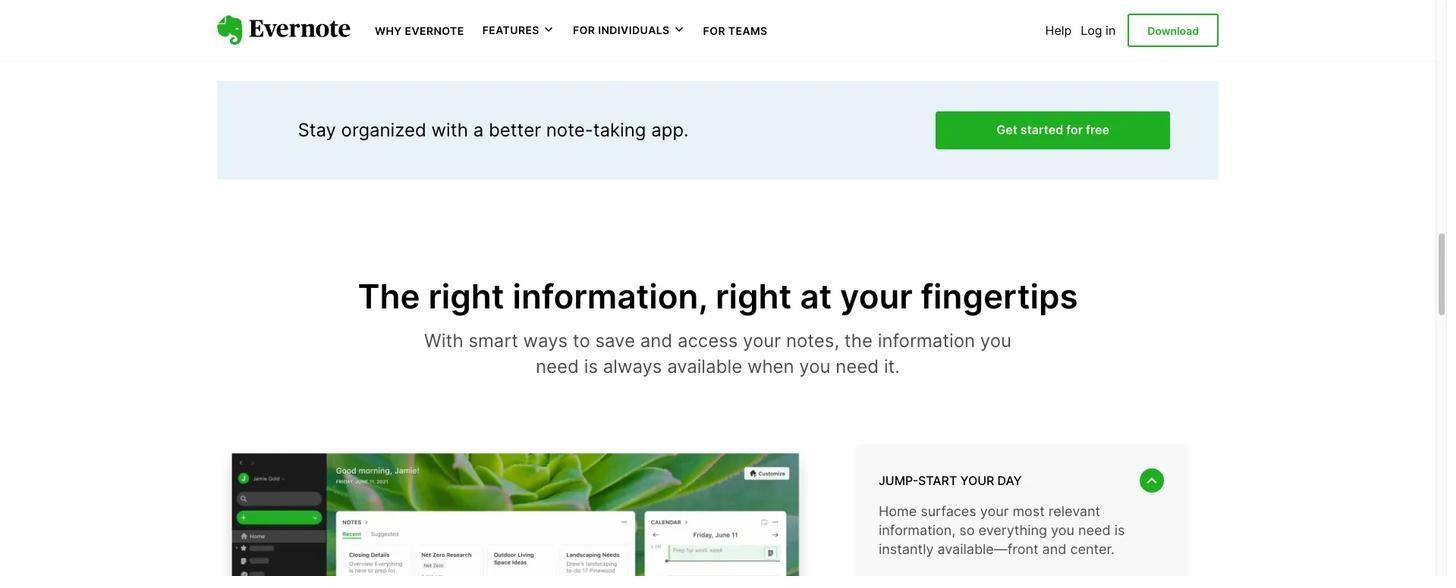 Task type: describe. For each thing, give the bounding box(es) containing it.
1 vertical spatial you
[[799, 356, 831, 378]]

center.
[[1070, 542, 1115, 558]]

why evernote link
[[375, 23, 464, 38]]

access
[[678, 330, 738, 352]]

for for for teams
[[703, 24, 725, 37]]

for teams link
[[703, 23, 768, 38]]

at
[[800, 276, 832, 317]]

the right information, right at your fingertips
[[358, 276, 1078, 317]]

your left day
[[960, 473, 994, 489]]

your up the on the bottom right of page
[[840, 276, 913, 317]]

1 horizontal spatial need
[[836, 356, 879, 378]]

your inside "home surfaces your most relevant information, so everything you need is instantly available—front and center."
[[980, 504, 1009, 520]]

stay organized with a better note-taking app.
[[298, 119, 689, 141]]

why evernote
[[375, 24, 464, 37]]

individuals
[[598, 24, 670, 37]]

most
[[1013, 504, 1045, 520]]

jump-
[[879, 473, 918, 489]]

your inside with smart ways to save and access your notes, the information you need is always available when you need it.
[[743, 330, 781, 352]]

taking
[[593, 119, 646, 141]]

surfaces
[[921, 504, 977, 520]]

it.
[[884, 356, 900, 378]]

smart
[[469, 330, 518, 352]]

get started for free
[[997, 122, 1110, 137]]

1 right from the left
[[428, 276, 504, 317]]

download
[[1148, 24, 1199, 37]]

everything
[[979, 523, 1047, 539]]

you inside "home surfaces your most relevant information, so everything you need is instantly available—front and center."
[[1051, 523, 1075, 539]]

get
[[997, 122, 1018, 137]]

home surfaces your most relevant information, so everything you need is instantly available—front and center.
[[879, 504, 1125, 558]]

and inside with smart ways to save and access your notes, the information you need is always available when you need it.
[[640, 330, 673, 352]]

relevant
[[1049, 504, 1100, 520]]

free
[[1086, 122, 1110, 137]]

started
[[1021, 122, 1063, 137]]

2 right from the left
[[716, 276, 792, 317]]

is inside with smart ways to save and access your notes, the information you need is always available when you need it.
[[584, 356, 598, 378]]

so
[[959, 523, 975, 539]]

information
[[878, 330, 975, 352]]

for individuals button
[[573, 23, 685, 38]]



Task type: vqa. For each thing, say whether or not it's contained in the screenshot.
app.
yes



Task type: locate. For each thing, give the bounding box(es) containing it.
for
[[573, 24, 595, 37], [703, 24, 725, 37]]

1 horizontal spatial for
[[703, 24, 725, 37]]

0 horizontal spatial you
[[799, 356, 831, 378]]

is up the center.
[[1115, 523, 1125, 539]]

information, up instantly
[[879, 523, 956, 539]]

0 horizontal spatial and
[[640, 330, 673, 352]]

with
[[424, 330, 463, 352]]

1 vertical spatial information,
[[879, 523, 956, 539]]

0 horizontal spatial for
[[573, 24, 595, 37]]

0 vertical spatial is
[[584, 356, 598, 378]]

day
[[998, 473, 1022, 489]]

your up everything
[[980, 504, 1009, 520]]

2 vertical spatial you
[[1051, 523, 1075, 539]]

log in link
[[1081, 23, 1116, 38]]

features
[[482, 24, 539, 37]]

is
[[584, 356, 598, 378], [1115, 523, 1125, 539]]

your
[[840, 276, 913, 317], [743, 330, 781, 352], [960, 473, 994, 489], [980, 504, 1009, 520]]

is down to
[[584, 356, 598, 378]]

help link
[[1045, 23, 1072, 38]]

log in
[[1081, 23, 1116, 38]]

1 horizontal spatial right
[[716, 276, 792, 317]]

available
[[667, 356, 742, 378]]

right
[[428, 276, 504, 317], [716, 276, 792, 317]]

for teams
[[703, 24, 768, 37]]

need inside "home surfaces your most relevant information, so everything you need is instantly available—front and center."
[[1078, 523, 1111, 539]]

1 vertical spatial and
[[1042, 542, 1067, 558]]

0 vertical spatial you
[[980, 330, 1012, 352]]

information, up save
[[513, 276, 707, 317]]

in
[[1106, 23, 1116, 38]]

1 vertical spatial is
[[1115, 523, 1125, 539]]

home
[[879, 504, 917, 520]]

and left the center.
[[1042, 542, 1067, 558]]

notes,
[[786, 330, 839, 352]]

is inside "home surfaces your most relevant information, so everything you need is instantly available—front and center."
[[1115, 523, 1125, 539]]

need
[[536, 356, 579, 378], [836, 356, 879, 378], [1078, 523, 1111, 539]]

1 horizontal spatial you
[[980, 330, 1012, 352]]

a
[[473, 119, 484, 141]]

teams
[[728, 24, 768, 37]]

right up with
[[428, 276, 504, 317]]

the
[[845, 330, 873, 352]]

better
[[489, 119, 541, 141]]

information, inside "home surfaces your most relevant information, so everything you need is instantly available—front and center."
[[879, 523, 956, 539]]

need up the center.
[[1078, 523, 1111, 539]]

get started for free link
[[936, 112, 1170, 149]]

0 horizontal spatial information,
[[513, 276, 707, 317]]

0 vertical spatial and
[[640, 330, 673, 352]]

you
[[980, 330, 1012, 352], [799, 356, 831, 378], [1051, 523, 1075, 539]]

your up when
[[743, 330, 781, 352]]

 image
[[217, 422, 824, 577]]

need down ways
[[536, 356, 579, 378]]

for inside for individuals button
[[573, 24, 595, 37]]

fingertips
[[921, 276, 1078, 317]]

save
[[595, 330, 635, 352]]

2 horizontal spatial need
[[1078, 523, 1111, 539]]

information,
[[513, 276, 707, 317], [879, 523, 956, 539]]

jump-start your day
[[879, 473, 1022, 489]]

and inside "home surfaces your most relevant information, so everything you need is instantly available—front and center."
[[1042, 542, 1067, 558]]

evernote
[[405, 24, 464, 37]]

and
[[640, 330, 673, 352], [1042, 542, 1067, 558]]

when
[[747, 356, 794, 378]]

you down "relevant"
[[1051, 523, 1075, 539]]

features button
[[482, 23, 555, 38]]

0 horizontal spatial need
[[536, 356, 579, 378]]

need down the on the bottom right of page
[[836, 356, 879, 378]]

1 horizontal spatial is
[[1115, 523, 1125, 539]]

0 vertical spatial information,
[[513, 276, 707, 317]]

for left individuals
[[573, 24, 595, 37]]

organized
[[341, 119, 426, 141]]

0 horizontal spatial right
[[428, 276, 504, 317]]

download link
[[1128, 14, 1219, 47]]

with smart ways to save and access your notes, the information you need is always available when you need it.
[[424, 330, 1012, 378]]

always
[[603, 356, 662, 378]]

right left at
[[716, 276, 792, 317]]

stay
[[298, 119, 336, 141]]

why
[[375, 24, 402, 37]]

for for for individuals
[[573, 24, 595, 37]]

you down notes,
[[799, 356, 831, 378]]

and up always
[[640, 330, 673, 352]]

ways
[[523, 330, 568, 352]]

for left teams
[[703, 24, 725, 37]]

to
[[573, 330, 590, 352]]

note-
[[546, 119, 593, 141]]

log
[[1081, 23, 1102, 38]]

for
[[1066, 122, 1083, 137]]

start
[[918, 473, 957, 489]]

help
[[1045, 23, 1072, 38]]

for individuals
[[573, 24, 670, 37]]

0 horizontal spatial is
[[584, 356, 598, 378]]

2 horizontal spatial you
[[1051, 523, 1075, 539]]

the
[[358, 276, 420, 317]]

app.
[[651, 119, 689, 141]]

with
[[431, 119, 468, 141]]

you down fingertips
[[980, 330, 1012, 352]]

available—front
[[938, 542, 1039, 558]]

1 horizontal spatial and
[[1042, 542, 1067, 558]]

for inside for teams link
[[703, 24, 725, 37]]

instantly
[[879, 542, 934, 558]]

1 horizontal spatial information,
[[879, 523, 956, 539]]

evernote logo image
[[217, 15, 351, 45]]



